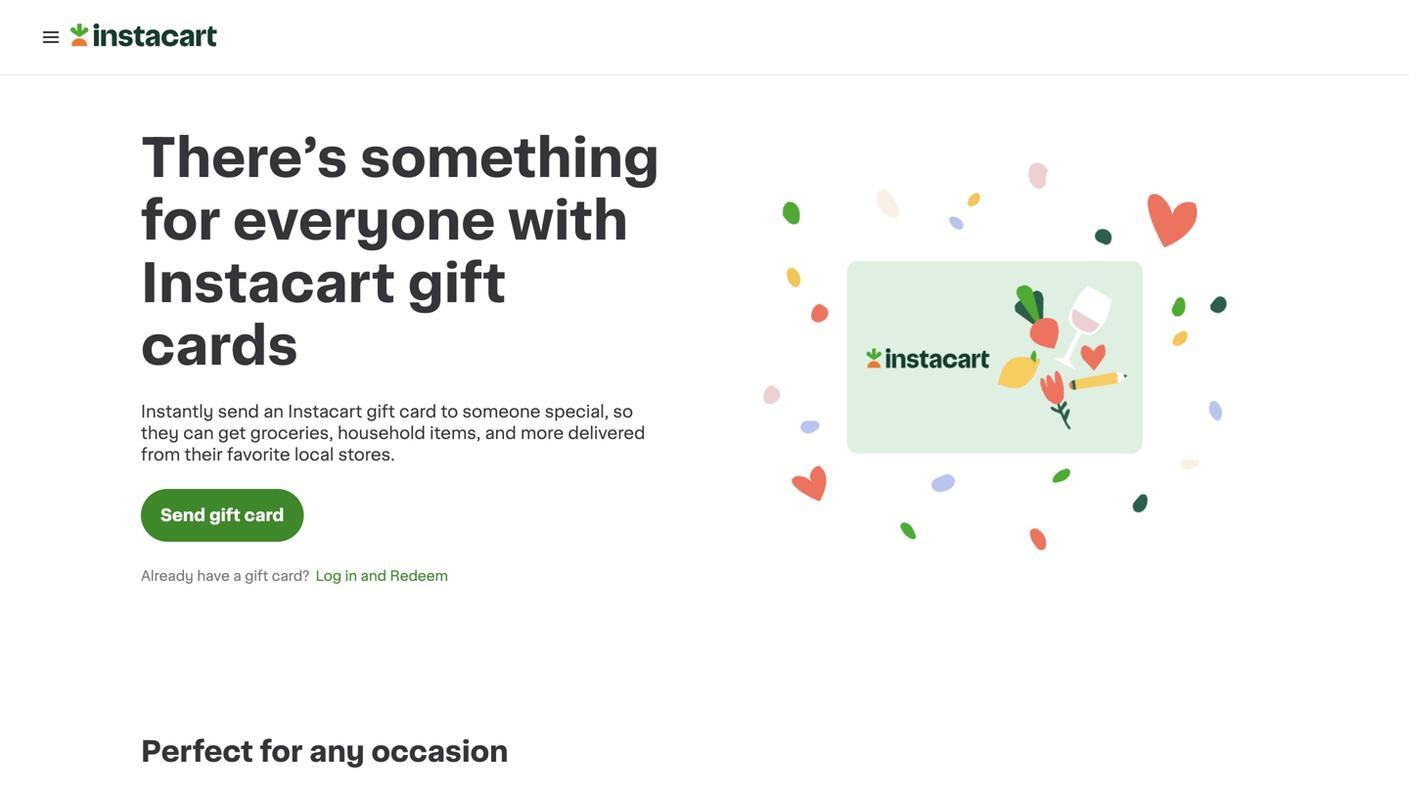 Task type: locate. For each thing, give the bounding box(es) containing it.
for down 'there's'
[[141, 195, 221, 247]]

and right in
[[361, 570, 387, 583]]

instacart inside instantly send an instacart gift card to someone special, so they can get groceries, household items, and more delivered from their favorite local stores.
[[288, 404, 362, 420]]

card
[[399, 404, 437, 420], [244, 508, 284, 524]]

items,
[[430, 425, 481, 442]]

instacart up groceries,
[[288, 404, 362, 420]]

and down someone
[[485, 425, 517, 442]]

0 vertical spatial card
[[399, 404, 437, 420]]

0 horizontal spatial card
[[244, 508, 284, 524]]

an
[[264, 404, 284, 420]]

0 vertical spatial and
[[485, 425, 517, 442]]

1 horizontal spatial and
[[485, 425, 517, 442]]

0 vertical spatial for
[[141, 195, 221, 247]]

0 horizontal spatial and
[[361, 570, 387, 583]]

open main menu image
[[39, 25, 63, 49]]

delivered
[[568, 425, 646, 442]]

already
[[141, 570, 194, 583]]

can
[[183, 425, 214, 442]]

instacart inside there's something for everyone with instacart gift cards
[[141, 258, 396, 310]]

special,
[[545, 404, 609, 420]]

card inside button
[[244, 508, 284, 524]]

log
[[316, 570, 342, 583]]

0 vertical spatial instacart
[[141, 258, 396, 310]]

1 vertical spatial and
[[361, 570, 387, 583]]

perfect for any occasion
[[141, 739, 509, 767]]

there's
[[141, 133, 348, 185]]

0 horizontal spatial for
[[141, 195, 221, 247]]

stores.
[[338, 447, 395, 464]]

cards
[[141, 321, 298, 373]]

log in and redeem button
[[310, 566, 454, 587]]

so
[[613, 404, 633, 420]]

card down favorite
[[244, 508, 284, 524]]

1 vertical spatial instacart
[[288, 404, 362, 420]]

everyone
[[233, 195, 496, 247]]

their
[[185, 447, 223, 464]]

gift inside instantly send an instacart gift card to someone special, so they can get groceries, household items, and more delivered from their favorite local stores.
[[367, 404, 395, 420]]

instacart up cards
[[141, 258, 396, 310]]

more
[[521, 425, 564, 442]]

instacart
[[141, 258, 396, 310], [288, 404, 362, 420]]

household
[[338, 425, 426, 442]]

something
[[360, 133, 660, 185]]

local
[[295, 447, 334, 464]]

instacart gift card image
[[736, 107, 1269, 608]]

they
[[141, 425, 179, 442]]

card left to
[[399, 404, 437, 420]]

perfect
[[141, 739, 253, 767]]

for inside there's something for everyone with instacart gift cards
[[141, 195, 221, 247]]

for
[[141, 195, 221, 247], [260, 739, 303, 767]]

and
[[485, 425, 517, 442], [361, 570, 387, 583]]

card inside instantly send an instacart gift card to someone special, so they can get groceries, household items, and more delivered from their favorite local stores.
[[399, 404, 437, 420]]

1 horizontal spatial card
[[399, 404, 437, 420]]

for left any
[[260, 739, 303, 767]]

gift
[[408, 258, 506, 310], [367, 404, 395, 420], [210, 508, 241, 524], [245, 570, 268, 583]]

gift inside there's something for everyone with instacart gift cards
[[408, 258, 506, 310]]

any
[[309, 739, 365, 767]]

1 horizontal spatial for
[[260, 739, 303, 767]]

card?
[[272, 570, 310, 583]]

1 vertical spatial card
[[244, 508, 284, 524]]



Task type: vqa. For each thing, say whether or not it's contained in the screenshot.
Click to unsubscribe
no



Task type: describe. For each thing, give the bounding box(es) containing it.
in
[[345, 570, 357, 583]]

send
[[218, 404, 259, 420]]

gift inside button
[[210, 508, 241, 524]]

have
[[197, 570, 230, 583]]

send gift card button
[[141, 489, 304, 542]]

from
[[141, 447, 180, 464]]

someone
[[463, 404, 541, 420]]

groceries,
[[250, 425, 333, 442]]

already have a gift card? log in and redeem
[[141, 570, 448, 583]]

occasion
[[372, 739, 509, 767]]

get
[[218, 425, 246, 442]]

with
[[508, 195, 629, 247]]

1 vertical spatial for
[[260, 739, 303, 767]]

instantly send an instacart gift card to someone special, so they can get groceries, household items, and more delivered from their favorite local stores.
[[141, 404, 646, 464]]

a
[[233, 570, 241, 583]]

favorite
[[227, 447, 290, 464]]

instantly
[[141, 404, 214, 420]]

there's something for everyone with instacart gift cards
[[141, 133, 660, 373]]

to
[[441, 404, 458, 420]]

and inside instantly send an instacart gift card to someone special, so they can get groceries, household items, and more delivered from their favorite local stores.
[[485, 425, 517, 442]]

redeem
[[390, 570, 448, 583]]

send gift card
[[161, 508, 284, 524]]

instacart home image
[[70, 23, 217, 47]]

send
[[161, 508, 206, 524]]



